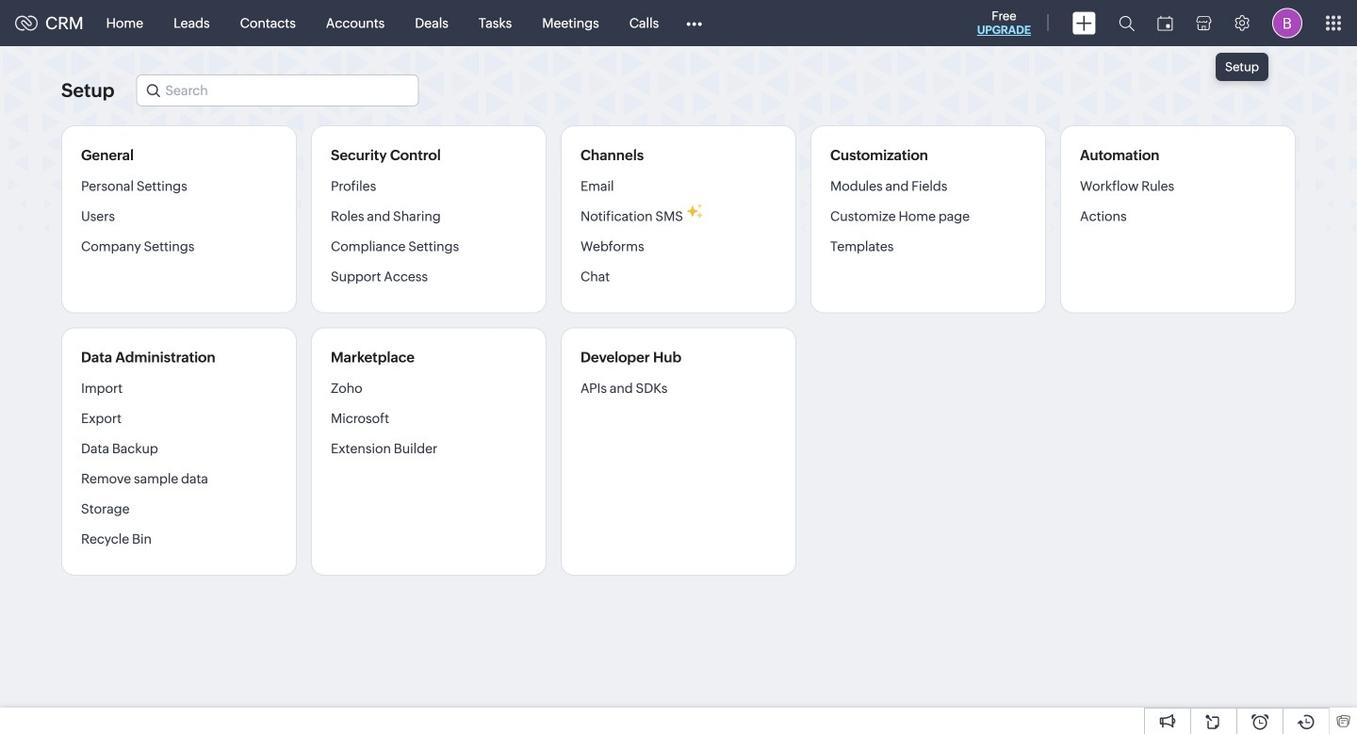 Task type: vqa. For each thing, say whether or not it's contained in the screenshot.
Profile icon
yes



Task type: locate. For each thing, give the bounding box(es) containing it.
search image
[[1119, 15, 1135, 31]]

profile element
[[1261, 0, 1314, 46]]

Other Modules field
[[674, 8, 715, 38]]

calendar image
[[1158, 16, 1174, 31]]

Search text field
[[137, 75, 418, 106]]

create menu element
[[1061, 0, 1108, 46]]

None field
[[136, 74, 419, 107]]



Task type: describe. For each thing, give the bounding box(es) containing it.
profile image
[[1273, 8, 1303, 38]]

create menu image
[[1073, 12, 1096, 34]]

logo image
[[15, 16, 38, 31]]

search element
[[1108, 0, 1146, 46]]



